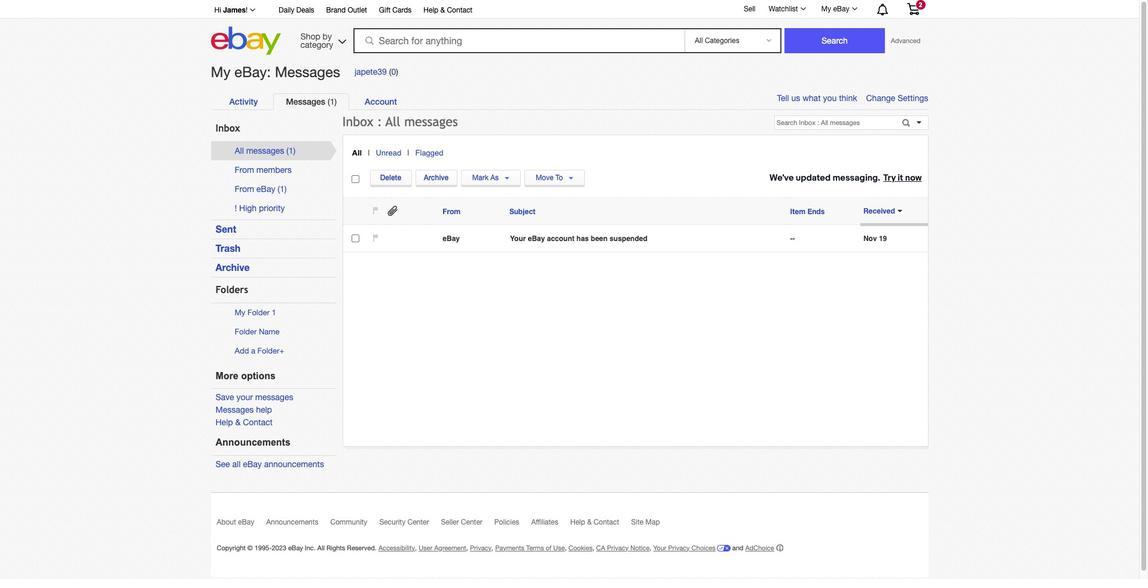 Task type: locate. For each thing, give the bounding box(es) containing it.
affiliates link
[[532, 518, 571, 532]]

sort by flag link image
[[373, 206, 379, 215]]

my folder 1
[[235, 308, 276, 317]]

1 horizontal spatial help
[[424, 6, 439, 14]]

messages down the save
[[216, 405, 254, 415]]

delete button
[[370, 170, 412, 186]]

help right cards
[[424, 6, 439, 14]]

folders
[[216, 285, 248, 296]]

all up from members link
[[235, 146, 244, 156]]

help & contact right cards
[[424, 6, 473, 14]]

a
[[251, 347, 255, 356]]

sent link
[[216, 224, 236, 235]]

0 horizontal spatial help & contact
[[424, 6, 473, 14]]

1 vertical spatial archive
[[216, 262, 250, 273]]

3 , from the left
[[492, 544, 494, 551]]

1 center from the left
[[408, 518, 429, 526]]

copyright
[[217, 544, 246, 551]]

high
[[239, 203, 257, 213]]

0 vertical spatial contact
[[447, 6, 473, 14]]

1 horizontal spatial center
[[461, 518, 483, 526]]

1 vertical spatial help
[[216, 418, 233, 427]]

try
[[884, 172, 896, 183]]

& up cookies
[[588, 518, 592, 526]]

0 vertical spatial archive
[[424, 173, 449, 182]]

!
[[246, 6, 248, 14], [235, 203, 237, 213]]

your right notice
[[654, 544, 667, 551]]

, left 'ca'
[[593, 544, 595, 551]]

0 vertical spatial from
[[235, 165, 254, 175]]

to
[[556, 174, 563, 182]]

2 horizontal spatial help
[[571, 518, 586, 526]]

help & contact up 'ca'
[[571, 518, 620, 526]]

0 vertical spatial (1)
[[328, 97, 337, 106]]

1 vertical spatial (1)
[[287, 146, 296, 156]]

0 vertical spatial &
[[441, 6, 445, 14]]

1 vertical spatial my
[[211, 63, 231, 80]]

see all ebay announcements
[[216, 459, 324, 469]]

1 vertical spatial !
[[235, 203, 237, 213]]

user
[[419, 544, 433, 551]]

help & contact link down messages help link
[[216, 418, 273, 427]]

ebay right about
[[238, 518, 254, 526]]

(
[[389, 67, 392, 77]]

1 vertical spatial help & contact link
[[216, 418, 273, 427]]

& down messages help link
[[235, 418, 241, 427]]

, left user
[[415, 544, 417, 551]]

shop by category banner
[[208, 0, 929, 58]]

--
[[791, 235, 796, 243]]

your
[[510, 235, 526, 243], [654, 544, 667, 551]]

change
[[867, 93, 896, 103]]

messages inside save your messages messages help help & contact
[[255, 393, 293, 402]]

from up high
[[235, 184, 254, 194]]

security center
[[380, 518, 429, 526]]

activity link
[[217, 93, 271, 109]]

None submit
[[785, 28, 886, 53]]

submit search request image
[[902, 119, 914, 129]]

privacy left "choices"
[[669, 544, 690, 551]]

0 vertical spatial !
[[246, 6, 248, 14]]

as
[[491, 174, 499, 182]]

james
[[223, 5, 246, 14]]

use
[[554, 544, 565, 551]]

brand outlet link
[[327, 4, 367, 17]]

folder up add
[[235, 327, 257, 336]]

from up from ebay (1)
[[235, 165, 254, 175]]

0 horizontal spatial your
[[510, 235, 526, 243]]

from up the ebay link
[[443, 207, 461, 216]]

help & contact link up 'ca'
[[571, 518, 632, 532]]

my down folders
[[235, 308, 246, 317]]

1 | from the left
[[368, 148, 370, 157]]

affiliates
[[532, 518, 559, 526]]

2 vertical spatial messages
[[255, 393, 293, 402]]

been
[[591, 235, 608, 243]]

your privacy choices link
[[654, 544, 731, 551]]

copyright © 1995-2023 ebay inc. all rights reserved. accessibility , user agreement , privacy , payments terms of use , cookies , ca privacy notice , your privacy choices
[[217, 544, 716, 551]]

1 horizontal spatial privacy
[[608, 544, 629, 551]]

| left unread link
[[368, 148, 370, 157]]

1 vertical spatial messages
[[246, 146, 284, 156]]

2 vertical spatial from
[[443, 207, 461, 216]]

item ends
[[791, 207, 825, 216]]

contact
[[447, 6, 473, 14], [243, 418, 273, 427], [594, 518, 620, 526]]

2 horizontal spatial &
[[588, 518, 592, 526]]

shop by category button
[[295, 27, 349, 52]]

all left unread link
[[352, 148, 362, 157]]

my for my folder 1
[[235, 308, 246, 317]]

cookies
[[569, 544, 593, 551]]

1995-
[[255, 544, 272, 551]]

0
[[392, 67, 396, 77]]

site
[[632, 518, 644, 526]]

0 horizontal spatial inbox
[[216, 123, 240, 134]]

, left "payments"
[[492, 544, 494, 551]]

seller center link
[[441, 518, 495, 532]]

19
[[880, 235, 888, 243]]

from ebay (1) link
[[235, 184, 287, 194]]

0 vertical spatial help
[[424, 6, 439, 14]]

rights
[[327, 544, 345, 551]]

(1)
[[328, 97, 337, 106], [287, 146, 296, 156], [278, 184, 287, 194]]

ebay down from members link
[[257, 184, 276, 194]]

2 vertical spatial contact
[[594, 518, 620, 526]]

&
[[441, 6, 445, 14], [235, 418, 241, 427], [588, 518, 592, 526]]

1 vertical spatial folder
[[235, 327, 257, 336]]

contact down the 'help'
[[243, 418, 273, 427]]

tab list
[[217, 93, 916, 110]]

inbox down activity
[[216, 123, 240, 134]]

shop by category
[[301, 31, 333, 49]]

security
[[380, 518, 406, 526]]

contact right cards
[[447, 6, 473, 14]]

archive for archive button
[[424, 173, 449, 182]]

none submit inside shop by category banner
[[785, 28, 886, 53]]

center right seller
[[461, 518, 483, 526]]

my for my ebay: messages
[[211, 63, 231, 80]]

shop
[[301, 31, 321, 41]]

sell link
[[739, 5, 761, 13]]

your down subject link
[[510, 235, 526, 243]]

1 horizontal spatial archive
[[424, 173, 449, 182]]

2 vertical spatial messages
[[216, 405, 254, 415]]

, left cookies
[[565, 544, 567, 551]]

my right watchlist link
[[822, 5, 832, 13]]

1 horizontal spatial inbox
[[343, 114, 374, 129]]

(1) up the members
[[287, 146, 296, 156]]

1 horizontal spatial my
[[235, 308, 246, 317]]

center right the security
[[408, 518, 429, 526]]

messages up the 'help'
[[255, 393, 293, 402]]

messages
[[275, 63, 340, 80], [286, 96, 326, 106], [216, 405, 254, 415]]

choices
[[692, 544, 716, 551]]

,
[[415, 544, 417, 551], [467, 544, 468, 551], [492, 544, 494, 551], [565, 544, 567, 551], [593, 544, 595, 551], [650, 544, 652, 551]]

account link
[[353, 93, 410, 109]]

2 vertical spatial (1)
[[278, 184, 287, 194]]

None checkbox
[[352, 175, 359, 183], [352, 235, 359, 243], [352, 175, 359, 183], [352, 235, 359, 243]]

adchoice
[[746, 544, 775, 551]]

help & contact link right cards
[[424, 4, 473, 17]]

from
[[235, 165, 254, 175], [235, 184, 254, 194], [443, 207, 461, 216]]

archive inside archive button
[[424, 173, 449, 182]]

seller
[[441, 518, 459, 526]]

received
[[864, 207, 896, 216]]

0 vertical spatial folder
[[248, 308, 270, 317]]

0 vertical spatial help & contact
[[424, 6, 473, 14]]

(1) left account link
[[328, 97, 337, 106]]

ebay right watchlist link
[[834, 5, 850, 13]]

None checkbox
[[373, 234, 379, 243]]

privacy
[[470, 544, 492, 551], [608, 544, 629, 551], [669, 544, 690, 551]]

payments terms of use link
[[496, 544, 565, 551]]

security center link
[[380, 518, 441, 532]]

0 vertical spatial my
[[822, 5, 832, 13]]

1 horizontal spatial !
[[246, 6, 248, 14]]

, down the site map link on the right bottom of page
[[650, 544, 652, 551]]

folder right a
[[258, 347, 280, 356]]

0 vertical spatial help & contact link
[[424, 4, 473, 17]]

1 vertical spatial help & contact
[[571, 518, 620, 526]]

& inside the account navigation
[[441, 6, 445, 14]]

0 horizontal spatial my
[[211, 63, 231, 80]]

announcements up all
[[216, 437, 291, 448]]

2 horizontal spatial privacy
[[669, 544, 690, 551]]

Search for anything text field
[[355, 29, 683, 52]]

ca privacy notice link
[[597, 544, 650, 551]]

seller center
[[441, 518, 483, 526]]

(1) down the members
[[278, 184, 287, 194]]

sent
[[216, 224, 236, 235]]

! high priority link
[[235, 203, 285, 213]]

all messages (1)
[[235, 146, 296, 156]]

help
[[424, 6, 439, 14], [216, 418, 233, 427], [571, 518, 586, 526]]

1 vertical spatial from
[[235, 184, 254, 194]]

! right hi at the top of page
[[246, 6, 248, 14]]

all messages filter element
[[346, 146, 368, 160]]

2 vertical spatial my
[[235, 308, 246, 317]]

3 privacy from the left
[[669, 544, 690, 551]]

2 vertical spatial help & contact link
[[571, 518, 632, 532]]

help & contact
[[424, 6, 473, 14], [571, 518, 620, 526]]

0 horizontal spatial &
[[235, 418, 241, 427]]

brand
[[327, 6, 346, 14]]

1 horizontal spatial |
[[408, 148, 410, 157]]

ebay left inc.
[[288, 544, 303, 551]]

help & contact inside the account navigation
[[424, 6, 473, 14]]

2 vertical spatial help
[[571, 518, 586, 526]]

1 horizontal spatial contact
[[447, 6, 473, 14]]

ebay inside the account navigation
[[834, 5, 850, 13]]

& right cards
[[441, 6, 445, 14]]

0 horizontal spatial archive
[[216, 262, 250, 273]]

my ebay
[[822, 5, 850, 13]]

2 - from the left
[[793, 235, 796, 243]]

2 horizontal spatial help & contact link
[[571, 518, 632, 532]]

try it now link
[[884, 172, 922, 183]]

help down messages help link
[[216, 418, 233, 427]]

1 vertical spatial your
[[654, 544, 667, 551]]

0 horizontal spatial privacy
[[470, 544, 492, 551]]

0 horizontal spatial |
[[368, 148, 370, 157]]

ebay
[[834, 5, 850, 13], [257, 184, 276, 194], [443, 235, 460, 243], [528, 235, 545, 243], [243, 459, 262, 469], [238, 518, 254, 526], [288, 544, 303, 551]]

privacy down 'seller center' link
[[470, 544, 492, 551]]

activity
[[229, 96, 258, 106]]

1 vertical spatial announcements
[[266, 518, 319, 526]]

1 vertical spatial contact
[[243, 418, 273, 427]]

1 vertical spatial &
[[235, 418, 241, 427]]

1 horizontal spatial &
[[441, 6, 445, 14]]

1 horizontal spatial your
[[654, 544, 667, 551]]

trash
[[216, 243, 241, 254]]

it
[[898, 172, 904, 183]]

agreement
[[435, 544, 467, 551]]

account
[[547, 235, 575, 243]]

(1) for from ebay (1)
[[278, 184, 287, 194]]

inbox for inbox
[[216, 123, 240, 134]]

by
[[323, 31, 332, 41]]

contact up 'ca'
[[594, 518, 620, 526]]

1 horizontal spatial help & contact link
[[424, 4, 473, 17]]

announcements up 2023
[[266, 518, 319, 526]]

privacy right 'ca'
[[608, 544, 629, 551]]

help up cookies
[[571, 518, 586, 526]]

archive down flagged
[[424, 173, 449, 182]]

folder left 1
[[248, 308, 270, 317]]

! inside 'hi james !'
[[246, 6, 248, 14]]

trash link
[[216, 243, 241, 254]]

1 privacy from the left
[[470, 544, 492, 551]]

category
[[301, 40, 333, 49]]

messages down my ebay: messages
[[286, 96, 326, 106]]

-
[[791, 235, 793, 243], [793, 235, 796, 243]]

now
[[906, 172, 922, 183]]

inbox for inbox : all messages
[[343, 114, 374, 129]]

, left privacy link
[[467, 544, 468, 551]]

0 horizontal spatial center
[[408, 518, 429, 526]]

ebay left account
[[528, 235, 545, 243]]

help & contact link
[[424, 4, 473, 17], [216, 418, 273, 427], [571, 518, 632, 532]]

1 vertical spatial messages
[[286, 96, 326, 106]]

2023
[[272, 544, 287, 551]]

0 horizontal spatial contact
[[243, 418, 273, 427]]

2 center from the left
[[461, 518, 483, 526]]

messages up from members
[[246, 146, 284, 156]]

subject link
[[510, 207, 536, 216]]

mark
[[473, 174, 489, 182]]

ebay right all
[[243, 459, 262, 469]]

archive down trash link
[[216, 262, 250, 273]]

2 horizontal spatial my
[[822, 5, 832, 13]]

my inside the account navigation
[[822, 5, 832, 13]]

your ebay account has been suspended link
[[510, 235, 788, 243]]

2 , from the left
[[467, 544, 468, 551]]

! left high
[[235, 203, 237, 213]]

2 vertical spatial &
[[588, 518, 592, 526]]

help inside the account navigation
[[424, 6, 439, 14]]

suspended
[[610, 235, 648, 243]]

| right unread
[[408, 148, 410, 157]]

my left ebay:
[[211, 63, 231, 80]]

0 horizontal spatial help
[[216, 418, 233, 427]]

& inside save your messages messages help help & contact
[[235, 418, 241, 427]]

messages up flagged link
[[405, 114, 458, 129]]

messages down category
[[275, 63, 340, 80]]

community link
[[331, 518, 380, 532]]

inbox left ":"
[[343, 114, 374, 129]]



Task type: describe. For each thing, give the bounding box(es) containing it.
1
[[272, 308, 276, 317]]

my ebay: messages
[[211, 63, 340, 80]]

help & contact link inside the account navigation
[[424, 4, 473, 17]]

see
[[216, 459, 230, 469]]

account navigation
[[208, 0, 929, 19]]

you
[[824, 93, 837, 103]]

terms
[[527, 544, 544, 551]]

help for help & contact link within the account navigation
[[424, 6, 439, 14]]

updated
[[796, 172, 831, 183]]

1 - from the left
[[791, 235, 793, 243]]

5 , from the left
[[593, 544, 595, 551]]

tell
[[778, 93, 790, 103]]

nov 19
[[864, 235, 888, 243]]

subject
[[510, 207, 536, 216]]

policies
[[495, 518, 520, 526]]

save your messages messages help help & contact
[[216, 393, 293, 427]]

gift cards link
[[379, 4, 412, 17]]

archive button
[[416, 170, 457, 186]]

all right ":"
[[386, 114, 401, 129]]

nov
[[864, 235, 878, 243]]

move
[[536, 174, 554, 182]]

user agreement link
[[419, 544, 467, 551]]

see all ebay announcements link
[[216, 459, 324, 469]]

archive for 'archive' link
[[216, 262, 250, 273]]

all right inc.
[[318, 544, 325, 551]]

messages inside save your messages messages help help & contact
[[216, 405, 254, 415]]

2 | from the left
[[408, 148, 410, 157]]

and
[[733, 544, 744, 551]]

flagged link
[[416, 148, 444, 157]]

messages inside tab list
[[286, 96, 326, 106]]

account
[[365, 96, 397, 106]]

2 vertical spatial folder
[[258, 347, 280, 356]]

& for bottom help & contact link
[[588, 518, 592, 526]]

2 horizontal spatial contact
[[594, 518, 620, 526]]

about
[[217, 518, 236, 526]]

help for bottom help & contact link
[[571, 518, 586, 526]]

add a folder +
[[235, 347, 284, 356]]

from for from members
[[235, 165, 254, 175]]

0 vertical spatial your
[[510, 235, 526, 243]]

about ebay link
[[217, 518, 266, 532]]

0 horizontal spatial !
[[235, 203, 237, 213]]

inbox : all messages
[[343, 114, 458, 129]]

delete
[[380, 173, 402, 182]]

item
[[791, 207, 806, 216]]

tell us what you think
[[778, 93, 858, 103]]

cookies link
[[569, 544, 593, 551]]

from link
[[443, 207, 461, 216]]

ebay:
[[235, 63, 271, 80]]

)
[[396, 67, 398, 77]]

about ebay
[[217, 518, 254, 526]]

2
[[919, 1, 923, 8]]

messages (1)
[[286, 96, 337, 106]]

sort by attachment link image
[[387, 206, 399, 216]]

from for from ebay (1)
[[235, 184, 254, 194]]

0 horizontal spatial help & contact link
[[216, 418, 273, 427]]

2 privacy from the left
[[608, 544, 629, 551]]

6 , from the left
[[650, 544, 652, 551]]

add
[[235, 347, 249, 356]]

help inside save your messages messages help help & contact
[[216, 418, 233, 427]]

priority
[[259, 203, 285, 213]]

0 vertical spatial messages
[[275, 63, 340, 80]]

2 link
[[900, 0, 927, 17]]

accessibility link
[[379, 544, 415, 551]]

contact inside the account navigation
[[447, 6, 473, 14]]

©
[[248, 544, 253, 551]]

ebay down from link
[[443, 235, 460, 243]]

change settings
[[867, 93, 929, 103]]

& for help & contact link within the account navigation
[[441, 6, 445, 14]]

adchoice link
[[746, 544, 784, 552]]

advanced
[[892, 37, 921, 44]]

think
[[840, 93, 858, 103]]

options
[[241, 371, 276, 381]]

1 , from the left
[[415, 544, 417, 551]]

4 , from the left
[[565, 544, 567, 551]]

from members link
[[235, 165, 292, 175]]

privacy link
[[470, 544, 492, 551]]

contact inside save your messages messages help help & contact
[[243, 418, 273, 427]]

Search Inbox : All messages text field
[[775, 116, 899, 129]]

ebay link
[[443, 235, 507, 243]]

announcements
[[264, 459, 324, 469]]

site map link
[[632, 518, 672, 532]]

(1) for all messages (1)
[[287, 146, 296, 156]]

flagged
[[416, 148, 444, 157]]

ends
[[808, 207, 825, 216]]

your ebay account has been suspended
[[510, 235, 648, 243]]

your
[[237, 393, 253, 402]]

0 link
[[392, 67, 396, 77]]

0 vertical spatial messages
[[405, 114, 458, 129]]

advanced link
[[886, 29, 927, 53]]

more
[[216, 371, 239, 381]]

move to link
[[525, 170, 585, 186]]

archive link
[[216, 262, 250, 273]]

community
[[331, 518, 368, 526]]

+
[[280, 347, 284, 356]]

what
[[803, 93, 821, 103]]

daily
[[279, 6, 295, 14]]

name
[[259, 327, 280, 336]]

and adchoice
[[731, 544, 775, 551]]

1 horizontal spatial help & contact
[[571, 518, 620, 526]]

hi
[[215, 6, 221, 14]]

my for my ebay
[[822, 5, 832, 13]]

policies link
[[495, 518, 532, 532]]

tab list containing activity
[[217, 93, 916, 110]]

payments
[[496, 544, 525, 551]]

search image
[[365, 37, 374, 45]]

more options
[[216, 371, 276, 381]]

of
[[546, 544, 552, 551]]

0 vertical spatial announcements
[[216, 437, 291, 448]]

settings
[[898, 93, 929, 103]]

center for seller center
[[461, 518, 483, 526]]

all messages (1) link
[[235, 146, 296, 156]]

gift
[[379, 6, 391, 14]]

(1) inside the messages (1)
[[328, 97, 337, 106]]

site map
[[632, 518, 660, 526]]

center for security center
[[408, 518, 429, 526]]



Task type: vqa. For each thing, say whether or not it's contained in the screenshot.
Us
yes



